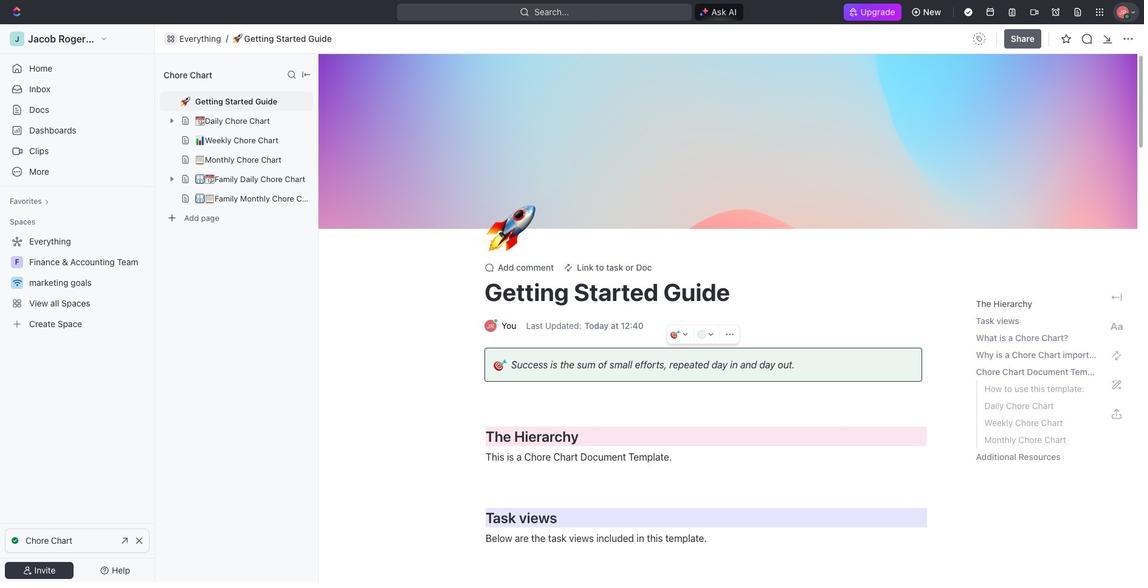 Task type: vqa. For each thing, say whether or not it's contained in the screenshot.
CSV
no



Task type: describe. For each thing, give the bounding box(es) containing it.
jacob rogers's workspace, , element
[[10, 32, 24, 46]]



Task type: locate. For each thing, give the bounding box(es) containing it.
wifi image
[[12, 280, 22, 287]]

sidebar navigation
[[0, 24, 157, 583]]

finance & accounting team, , element
[[11, 257, 23, 269]]

dropdown menu image
[[970, 29, 989, 49]]

tree
[[5, 232, 150, 334]]

green image
[[698, 331, 706, 339]]

tree inside sidebar navigation
[[5, 232, 150, 334]]



